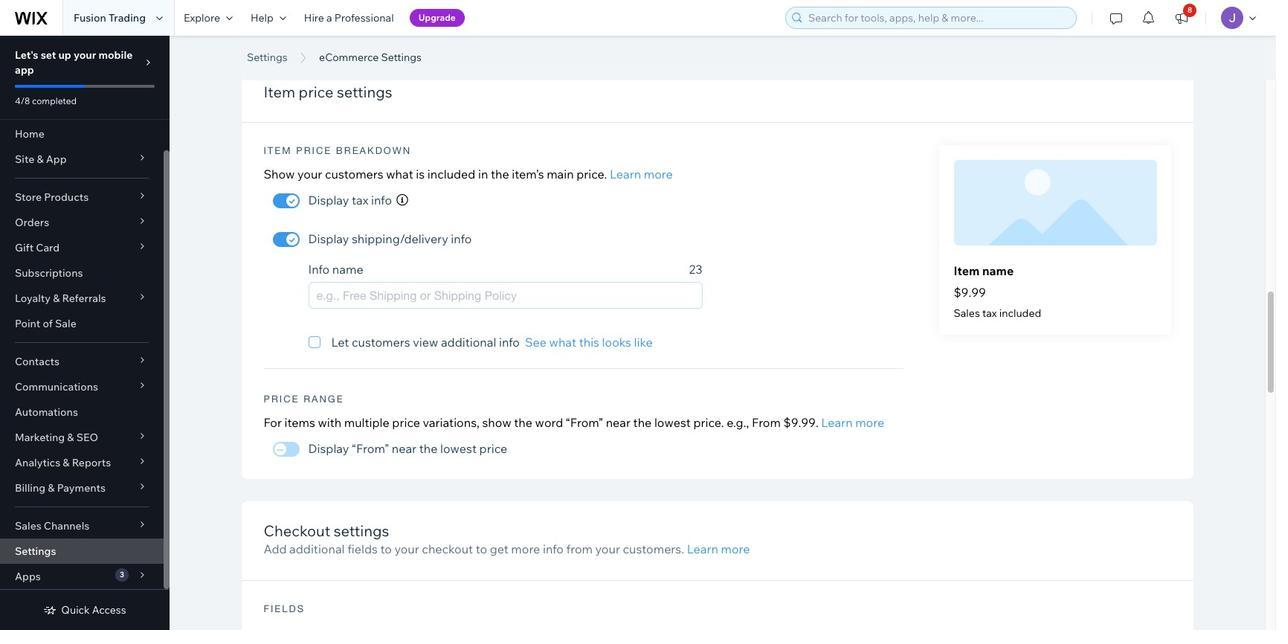 Task type: locate. For each thing, give the bounding box(es) containing it.
& right the billing
[[48, 481, 55, 495]]

home
[[15, 127, 44, 141]]

professional
[[335, 11, 394, 25]]

2 vertical spatial item
[[954, 263, 980, 278]]

additional right view
[[441, 335, 496, 350]]

& right loyalty
[[53, 292, 60, 305]]

1 horizontal spatial what
[[549, 335, 577, 350]]

2 vertical spatial price
[[479, 441, 507, 456]]

lowest left e.g., on the bottom right
[[655, 415, 691, 430]]

e.g., Free Shipping or Shipping Policy text field
[[308, 282, 703, 309]]

your right up
[[74, 48, 96, 62]]

0 vertical spatial display
[[308, 193, 349, 208]]

with
[[318, 415, 342, 430]]

price
[[299, 83, 334, 101], [392, 415, 420, 430], [479, 441, 507, 456]]

settings inside checkout settings add additional fields to your checkout to get more info from your customers. learn more
[[334, 522, 389, 540]]

payments
[[57, 481, 106, 495]]

subscriptions
[[15, 266, 83, 280]]

0 vertical spatial additional
[[441, 335, 496, 350]]

your inside let's set up your mobile app
[[74, 48, 96, 62]]

4/8
[[15, 95, 30, 106]]

info left info tooltip image
[[371, 193, 392, 208]]

to left get
[[476, 542, 487, 557]]

learn right the customers.
[[687, 542, 719, 557]]

0 horizontal spatial tax
[[352, 193, 369, 208]]

0 vertical spatial sales
[[954, 307, 980, 320]]

what left 'this'
[[549, 335, 577, 350]]

display for display shipping/delivery info
[[308, 232, 349, 246]]

item's
[[512, 167, 544, 182]]

range
[[304, 394, 344, 405]]

1 vertical spatial additional
[[289, 542, 345, 557]]

tax left info tooltip image
[[352, 193, 369, 208]]

additional for customers
[[441, 335, 496, 350]]

e.g.,
[[727, 415, 749, 430]]

info left see
[[499, 335, 520, 350]]

learn right main
[[610, 167, 641, 182]]

price up for
[[264, 394, 299, 405]]

1 horizontal spatial learn more link
[[687, 542, 750, 557]]

seo
[[76, 431, 98, 444]]

access
[[92, 603, 126, 617]]

the
[[491, 167, 509, 182], [514, 415, 533, 430], [633, 415, 652, 430], [419, 441, 438, 456]]

contacts button
[[0, 349, 164, 374]]

info inside checkout settings add additional fields to your checkout to get more info from your customers. learn more
[[543, 542, 564, 557]]

2 vertical spatial learn more link
[[687, 542, 750, 557]]

checkout settings add additional fields to your checkout to get more info from your customers. learn more
[[264, 522, 750, 557]]

sales down $9.99
[[954, 307, 980, 320]]

lowest
[[655, 415, 691, 430], [440, 441, 477, 456]]

settings up "fields"
[[334, 522, 389, 540]]

get
[[490, 542, 509, 557]]

3 display from the top
[[308, 441, 349, 456]]

checkout
[[422, 542, 473, 557]]

display down 'with'
[[308, 441, 349, 456]]

& left seo
[[67, 431, 74, 444]]

settings up breakdown on the top left of the page
[[337, 83, 392, 101]]

1 horizontal spatial learn
[[687, 542, 719, 557]]

item for item price breakdown
[[264, 145, 292, 156]]

breakdown
[[336, 145, 411, 156]]

upgrade button
[[410, 9, 465, 27]]

price down show on the bottom left of page
[[479, 441, 507, 456]]

show
[[482, 415, 512, 430]]

0 vertical spatial settings link
[[240, 50, 295, 65]]

& for marketing
[[67, 431, 74, 444]]

1 horizontal spatial included
[[1000, 307, 1042, 320]]

1 horizontal spatial sales
[[954, 307, 980, 320]]

price left breakdown on the top left of the page
[[296, 145, 332, 156]]

name right info
[[332, 262, 363, 277]]

0 vertical spatial price.
[[577, 167, 607, 182]]

2 horizontal spatial learn more link
[[821, 415, 885, 430]]

let
[[331, 335, 349, 350]]

1 vertical spatial tax
[[983, 307, 997, 320]]

0 horizontal spatial what
[[386, 167, 413, 182]]

1 horizontal spatial to
[[476, 542, 487, 557]]

1 vertical spatial item
[[264, 145, 292, 156]]

for items with multiple price variations, show the word "from" near the lowest price. e.g., from $9.99. learn more
[[264, 415, 885, 430]]

main
[[547, 167, 574, 182]]

items
[[285, 415, 315, 430]]

0 vertical spatial lowest
[[655, 415, 691, 430]]

let's set up your mobile app
[[15, 48, 133, 77]]

fields
[[264, 603, 305, 614]]

1 vertical spatial included
[[1000, 307, 1042, 320]]

0 vertical spatial item
[[264, 83, 295, 101]]

0 horizontal spatial sales
[[15, 519, 41, 533]]

1 vertical spatial lowest
[[440, 441, 477, 456]]

0 horizontal spatial price.
[[577, 167, 607, 182]]

to
[[380, 542, 392, 557], [476, 542, 487, 557]]

name up $9.99
[[983, 263, 1014, 278]]

1 display from the top
[[308, 193, 349, 208]]

reports
[[72, 456, 111, 469]]

1 vertical spatial learn more link
[[821, 415, 885, 430]]

marketing & seo button
[[0, 425, 164, 450]]

0 vertical spatial near
[[606, 415, 631, 430]]

1 vertical spatial near
[[392, 441, 417, 456]]

& inside popup button
[[53, 292, 60, 305]]

"from" down multiple
[[352, 441, 389, 456]]

0 horizontal spatial additional
[[289, 542, 345, 557]]

completed
[[32, 95, 77, 106]]

marketing & seo
[[15, 431, 98, 444]]

& for analytics
[[63, 456, 70, 469]]

included for tax
[[1000, 307, 1042, 320]]

ecommerce
[[247, 32, 402, 65], [319, 51, 379, 64]]

customers up display tax info on the top left of the page
[[325, 167, 384, 182]]

display for display tax info
[[308, 193, 349, 208]]

1 vertical spatial price
[[264, 394, 299, 405]]

site & app
[[15, 152, 67, 166]]

what
[[386, 167, 413, 182], [549, 335, 577, 350]]

display tax info
[[308, 193, 392, 208]]

0 vertical spatial learn more link
[[610, 167, 673, 182]]

customers
[[325, 167, 384, 182], [352, 335, 410, 350]]

0 horizontal spatial included
[[428, 167, 476, 182]]

price up display "from" near the lowest price at bottom
[[392, 415, 420, 430]]

included for is
[[428, 167, 476, 182]]

0 vertical spatial included
[[428, 167, 476, 182]]

2 vertical spatial display
[[308, 441, 349, 456]]

from
[[566, 542, 593, 557]]

1 horizontal spatial name
[[983, 263, 1014, 278]]

1 to from the left
[[380, 542, 392, 557]]

customers right let
[[352, 335, 410, 350]]

gift card
[[15, 241, 60, 254]]

price. right main
[[577, 167, 607, 182]]

what left is
[[386, 167, 413, 182]]

included inside item name $9.99 sales tax included
[[1000, 307, 1042, 320]]

settings link down help button
[[240, 50, 295, 65]]

name inside item name $9.99 sales tax included
[[983, 263, 1014, 278]]

1 horizontal spatial "from"
[[566, 415, 603, 430]]

display up info name
[[308, 232, 349, 246]]

learn right "$9.99."
[[821, 415, 853, 430]]

price. left e.g., on the bottom right
[[694, 415, 724, 430]]

products
[[44, 190, 89, 204]]

home link
[[0, 121, 164, 147]]

settings inside 'sidebar' element
[[15, 544, 56, 558]]

upgrade
[[419, 12, 456, 23]]

1 horizontal spatial tax
[[983, 307, 997, 320]]

1 vertical spatial sales
[[15, 519, 41, 533]]

subscriptions link
[[0, 260, 164, 286]]

tax
[[352, 193, 369, 208], [983, 307, 997, 320]]

sales down the billing
[[15, 519, 41, 533]]

2 to from the left
[[476, 542, 487, 557]]

1 vertical spatial "from"
[[352, 441, 389, 456]]

lowest down variations,
[[440, 441, 477, 456]]

2 display from the top
[[308, 232, 349, 246]]

item price settings
[[264, 83, 392, 101]]

sales inside popup button
[[15, 519, 41, 533]]

of
[[43, 317, 53, 330]]

learn
[[610, 167, 641, 182], [821, 415, 853, 430], [687, 542, 719, 557]]

1 vertical spatial settings
[[334, 522, 389, 540]]

settings
[[337, 83, 392, 101], [334, 522, 389, 540]]

0 horizontal spatial "from"
[[352, 441, 389, 456]]

2 vertical spatial learn
[[687, 542, 719, 557]]

tax down $9.99
[[983, 307, 997, 320]]

price up item price breakdown
[[299, 83, 334, 101]]

0 vertical spatial price
[[299, 83, 334, 101]]

analytics & reports
[[15, 456, 111, 469]]

0 horizontal spatial learn more link
[[610, 167, 673, 182]]

& left reports in the left bottom of the page
[[63, 456, 70, 469]]

1 vertical spatial settings link
[[0, 539, 164, 564]]

additional inside checkout settings add additional fields to your checkout to get more info from your customers. learn more
[[289, 542, 345, 557]]

1 horizontal spatial price
[[392, 415, 420, 430]]

1 horizontal spatial additional
[[441, 335, 496, 350]]

display for display "from" near the lowest price
[[308, 441, 349, 456]]

4/8 completed
[[15, 95, 77, 106]]

1 horizontal spatial settings link
[[240, 50, 295, 65]]

info
[[308, 262, 330, 277]]

item inside item name $9.99 sales tax included
[[954, 263, 980, 278]]

display down item price breakdown
[[308, 193, 349, 208]]

additional down checkout
[[289, 542, 345, 557]]

& inside popup button
[[63, 456, 70, 469]]

loyalty
[[15, 292, 51, 305]]

display "from" near the lowest price
[[308, 441, 507, 456]]

0 horizontal spatial settings link
[[0, 539, 164, 564]]

orders
[[15, 216, 49, 229]]

sales
[[954, 307, 980, 320], [15, 519, 41, 533]]

to right "fields"
[[380, 542, 392, 557]]

your
[[74, 48, 96, 62], [298, 167, 322, 182], [395, 542, 419, 557], [595, 542, 620, 557]]

0 horizontal spatial to
[[380, 542, 392, 557]]

1 vertical spatial display
[[308, 232, 349, 246]]

1 horizontal spatial price.
[[694, 415, 724, 430]]

additional for settings
[[289, 542, 345, 557]]

settings link down channels
[[0, 539, 164, 564]]

1 vertical spatial learn
[[821, 415, 853, 430]]

marketing
[[15, 431, 65, 444]]

0 horizontal spatial name
[[332, 262, 363, 277]]

$9.99.
[[784, 415, 819, 430]]

near
[[606, 415, 631, 430], [392, 441, 417, 456]]

learn more link
[[610, 167, 673, 182], [821, 415, 885, 430], [687, 542, 750, 557]]

automations
[[15, 405, 78, 419]]

info left from
[[543, 542, 564, 557]]

more
[[644, 167, 673, 182], [856, 415, 885, 430], [511, 542, 540, 557], [721, 542, 750, 557]]

settings link
[[240, 50, 295, 65], [0, 539, 164, 564]]

name
[[332, 262, 363, 277], [983, 263, 1014, 278]]

0 horizontal spatial learn
[[610, 167, 641, 182]]

display
[[308, 193, 349, 208], [308, 232, 349, 246], [308, 441, 349, 456]]

in
[[478, 167, 488, 182]]

point of sale link
[[0, 311, 164, 336]]

2 horizontal spatial learn
[[821, 415, 853, 430]]

1 horizontal spatial lowest
[[655, 415, 691, 430]]

info
[[371, 193, 392, 208], [451, 232, 472, 246], [499, 335, 520, 350], [543, 542, 564, 557]]

& right site
[[37, 152, 44, 166]]

"from" right word
[[566, 415, 603, 430]]

0 vertical spatial customers
[[325, 167, 384, 182]]

contacts
[[15, 355, 59, 368]]

& inside popup button
[[37, 152, 44, 166]]

additional
[[441, 335, 496, 350], [289, 542, 345, 557]]

learn inside checkout settings add additional fields to your checkout to get more info from your customers. learn more
[[687, 542, 719, 557]]



Task type: describe. For each thing, give the bounding box(es) containing it.
0 vertical spatial learn
[[610, 167, 641, 182]]

mobile
[[98, 48, 133, 62]]

loyalty & referrals button
[[0, 286, 164, 311]]

add
[[264, 542, 287, 557]]

like
[[634, 335, 653, 350]]

0 vertical spatial tax
[[352, 193, 369, 208]]

price range
[[264, 394, 344, 405]]

& for billing
[[48, 481, 55, 495]]

card
[[36, 241, 60, 254]]

1 vertical spatial what
[[549, 335, 577, 350]]

looks
[[602, 335, 631, 350]]

store products button
[[0, 184, 164, 210]]

0 vertical spatial what
[[386, 167, 413, 182]]

your right show
[[298, 167, 322, 182]]

learn more link for price range
[[821, 415, 885, 430]]

customers.
[[623, 542, 684, 557]]

app
[[46, 152, 67, 166]]

0 horizontal spatial near
[[392, 441, 417, 456]]

set
[[41, 48, 56, 62]]

site
[[15, 152, 34, 166]]

sales channels button
[[0, 513, 164, 539]]

see what this looks like link
[[525, 335, 653, 350]]

site & app button
[[0, 147, 164, 172]]

hire a professional
[[304, 11, 394, 25]]

quick
[[61, 603, 90, 617]]

3
[[120, 570, 124, 579]]

orders button
[[0, 210, 164, 235]]

8 button
[[1166, 0, 1198, 36]]

referrals
[[62, 292, 106, 305]]

0 vertical spatial "from"
[[566, 415, 603, 430]]

learn more link for checkout settings
[[687, 542, 750, 557]]

ecommerce down hire a professional link
[[319, 51, 379, 64]]

gift card button
[[0, 235, 164, 260]]

let customers view additional info see what this looks like
[[331, 335, 653, 350]]

up
[[58, 48, 71, 62]]

info right shipping/delivery
[[451, 232, 472, 246]]

sidebar element
[[0, 36, 170, 630]]

automations link
[[0, 399, 164, 425]]

& for site
[[37, 152, 44, 166]]

your right from
[[595, 542, 620, 557]]

Search for tools, apps, help & more... field
[[804, 7, 1072, 28]]

quick access
[[61, 603, 126, 617]]

trading
[[109, 11, 146, 25]]

view
[[413, 335, 438, 350]]

2 horizontal spatial price
[[479, 441, 507, 456]]

& for loyalty
[[53, 292, 60, 305]]

sales channels
[[15, 519, 90, 533]]

channels
[[44, 519, 90, 533]]

sale
[[55, 317, 76, 330]]

ecommerce down a
[[247, 32, 402, 65]]

shipping/delivery
[[352, 232, 448, 246]]

1 vertical spatial price.
[[694, 415, 724, 430]]

quick access button
[[43, 603, 126, 617]]

fusion trading
[[74, 11, 146, 25]]

item price breakdown
[[264, 145, 411, 156]]

1 horizontal spatial near
[[606, 415, 631, 430]]

store
[[15, 190, 42, 204]]

name for info
[[332, 262, 363, 277]]

point
[[15, 317, 40, 330]]

gift
[[15, 241, 34, 254]]

from
[[752, 415, 781, 430]]

sales inside item name $9.99 sales tax included
[[954, 307, 980, 320]]

8
[[1188, 5, 1193, 15]]

variations,
[[423, 415, 480, 430]]

app
[[15, 63, 34, 77]]

info tooltip image
[[396, 194, 408, 206]]

tax inside item name $9.99 sales tax included
[[983, 307, 997, 320]]

help button
[[242, 0, 295, 36]]

show
[[264, 167, 295, 182]]

word
[[535, 415, 563, 430]]

analytics
[[15, 456, 60, 469]]

hire
[[304, 11, 324, 25]]

display shipping/delivery info
[[308, 232, 472, 246]]

help
[[251, 11, 274, 25]]

store products
[[15, 190, 89, 204]]

explore
[[184, 11, 220, 25]]

billing
[[15, 481, 45, 495]]

fields
[[347, 542, 378, 557]]

fusion
[[74, 11, 106, 25]]

analytics & reports button
[[0, 450, 164, 475]]

is
[[416, 167, 425, 182]]

$9.99
[[954, 285, 986, 300]]

learn more link for item price breakdown
[[610, 167, 673, 182]]

item for item price settings
[[264, 83, 295, 101]]

show your customers what is included in the item's main price. learn more
[[264, 167, 673, 182]]

0 horizontal spatial price
[[299, 83, 334, 101]]

1 vertical spatial customers
[[352, 335, 410, 350]]

communications
[[15, 380, 98, 393]]

your left checkout on the left of the page
[[395, 542, 419, 557]]

name for item
[[983, 263, 1014, 278]]

item name $9.99 sales tax included
[[954, 263, 1042, 320]]

0 horizontal spatial lowest
[[440, 441, 477, 456]]

hire a professional link
[[295, 0, 403, 36]]

point of sale
[[15, 317, 76, 330]]

0 vertical spatial price
[[296, 145, 332, 156]]

a
[[327, 11, 332, 25]]

this
[[579, 335, 600, 350]]

23
[[689, 262, 703, 277]]

let's
[[15, 48, 38, 62]]

1 vertical spatial price
[[392, 415, 420, 430]]

0 vertical spatial settings
[[337, 83, 392, 101]]

for
[[264, 415, 282, 430]]

multiple
[[344, 415, 390, 430]]



Task type: vqa. For each thing, say whether or not it's contained in the screenshot.
customers additional
yes



